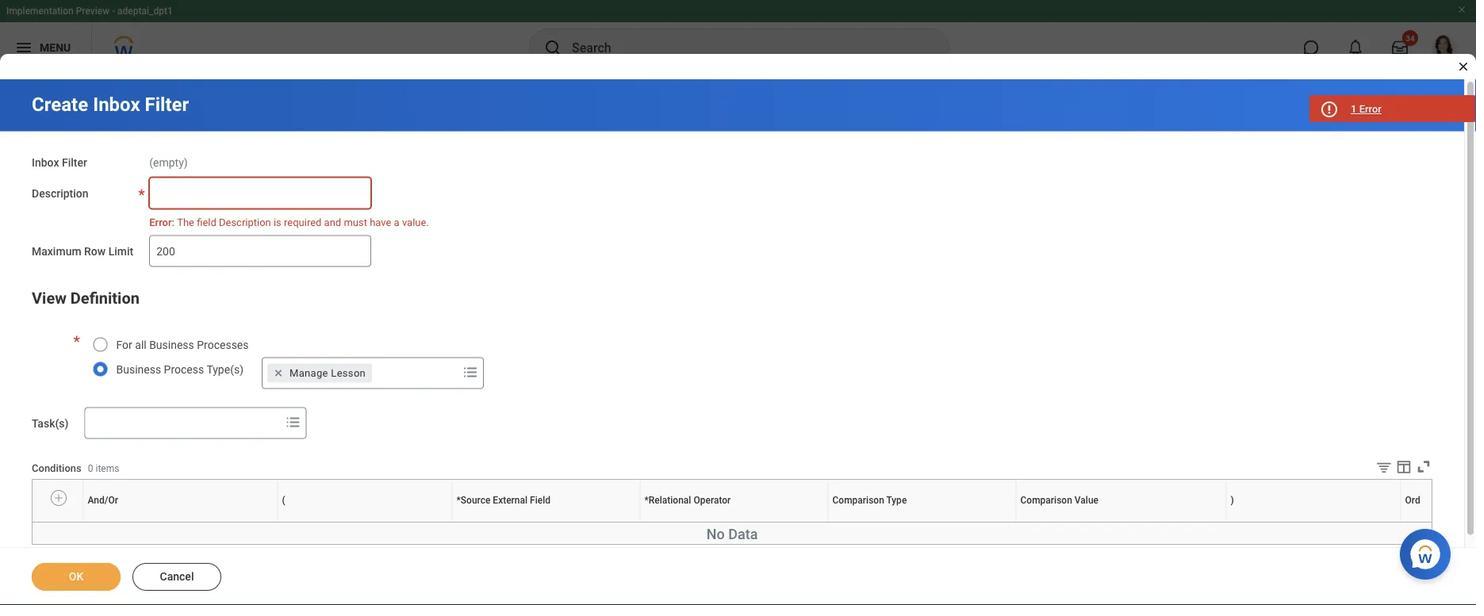 Task type: describe. For each thing, give the bounding box(es) containing it.
create inbox filter dialog
[[0, 0, 1477, 606]]

and/or for and/or
[[88, 495, 118, 506]]

cancel
[[160, 571, 194, 584]]

view definition
[[32, 289, 140, 308]]

no
[[707, 526, 725, 543]]

plus image
[[53, 491, 64, 506]]

notifications large image
[[1348, 40, 1364, 56]]

required
[[284, 216, 322, 228]]

conditions
[[32, 463, 82, 475]]

manage
[[290, 368, 328, 379]]

for all business processes
[[116, 339, 249, 352]]

error:
[[149, 216, 175, 228]]

1 horizontal spatial )
[[1314, 522, 1314, 523]]

conditions 0 items
[[32, 463, 119, 475]]

0 vertical spatial business
[[149, 339, 194, 352]]

is
[[274, 216, 282, 228]]

1 vertical spatial (
[[365, 522, 365, 523]]

source external field button
[[542, 522, 551, 523]]

all
[[135, 339, 147, 352]]

prompts image for task(s)
[[284, 413, 303, 432]]

must
[[344, 216, 367, 228]]

) button
[[1314, 522, 1315, 523]]

comparison type
[[833, 495, 907, 506]]

create inbox filter
[[32, 93, 189, 116]]

implementation
[[6, 6, 74, 17]]

limit
[[108, 245, 134, 258]]

view definition button
[[32, 289, 140, 308]]

no data
[[707, 526, 758, 543]]

type inside row element
[[887, 495, 907, 506]]

preview
[[76, 6, 110, 17]]

maximum
[[32, 245, 81, 258]]

fullscreen image
[[1416, 458, 1433, 476]]

and
[[324, 216, 341, 228]]

1 horizontal spatial type
[[924, 522, 925, 523]]

* relational operator
[[645, 495, 731, 506]]

definition
[[71, 289, 140, 308]]

relational inside row element
[[649, 495, 692, 506]]

value.
[[402, 216, 429, 228]]

cancel button
[[133, 563, 221, 591]]

relational operator button
[[731, 522, 738, 523]]

manage lesson
[[290, 368, 366, 379]]

comparison value
[[1021, 495, 1099, 506]]

0 vertical spatial description
[[32, 187, 89, 200]]

business process type(s)
[[116, 364, 244, 377]]

( button
[[365, 522, 366, 523]]

comparison value column header
[[1017, 522, 1227, 524]]

process
[[164, 364, 204, 377]]

0 vertical spatial inbox
[[93, 93, 140, 116]]

* source external field
[[457, 495, 551, 506]]

inbox filter
[[32, 156, 87, 169]]

operator inside row element
[[694, 495, 731, 506]]

-
[[112, 6, 115, 17]]

( inside row element
[[282, 495, 285, 506]]

comparison type button
[[919, 522, 926, 523]]

and/or for and/or ( source external field relational operator comparison type comparison value ) order
[[179, 522, 181, 523]]

order inside row element
[[1406, 495, 1430, 506]]

row element
[[33, 480, 1447, 522]]

value inside row element
[[1075, 495, 1099, 506]]

1 error
[[1352, 103, 1382, 115]]

type(s)
[[207, 364, 244, 377]]

error
[[1360, 103, 1382, 115]]

for
[[116, 339, 132, 352]]

click to view/edit grid preferences image
[[1396, 458, 1413, 476]]

implementation preview -   adeptai_dpt1 banner
[[0, 0, 1477, 73]]

1
[[1352, 103, 1357, 115]]

x small image
[[271, 366, 287, 381]]

profile logan mcneil element
[[1423, 30, 1467, 65]]

Maximum Row Limit text field
[[149, 235, 372, 267]]

Task(s) field
[[85, 409, 281, 438]]

1 vertical spatial relational
[[731, 522, 734, 523]]

implementation preview -   adeptai_dpt1
[[6, 6, 173, 17]]

adeptai_dpt1
[[118, 6, 173, 17]]

1 horizontal spatial external
[[545, 522, 548, 523]]



Task type: locate. For each thing, give the bounding box(es) containing it.
* for source
[[457, 495, 461, 506]]

processes
[[197, 339, 249, 352]]

)
[[1231, 495, 1235, 506], [1314, 522, 1314, 523]]

0 vertical spatial external
[[493, 495, 528, 506]]

1 horizontal spatial *
[[645, 495, 649, 506]]

maximum row limit
[[32, 245, 134, 258]]

) inside row element
[[1231, 495, 1235, 506]]

order column header
[[1402, 522, 1447, 524]]

task(s)
[[32, 417, 69, 430]]

manage lesson, press delete to clear value. option
[[267, 364, 372, 383]]

field down the * source external field
[[548, 522, 550, 523]]

inbox right create
[[93, 93, 140, 116]]

field
[[530, 495, 551, 506], [548, 522, 550, 523]]

0 horizontal spatial (
[[282, 495, 285, 506]]

create
[[32, 93, 88, 116]]

close environment banner image
[[1458, 5, 1467, 14]]

0 horizontal spatial external
[[493, 495, 528, 506]]

1 vertical spatial value
[[1123, 522, 1125, 523]]

1 error button
[[1310, 95, 1477, 122]]

(
[[282, 495, 285, 506], [365, 522, 365, 523]]

0 horizontal spatial *
[[457, 495, 461, 506]]

1 horizontal spatial and/or
[[179, 522, 181, 523]]

workday assistant region
[[1401, 523, 1458, 580]]

1 * from the left
[[457, 495, 461, 506]]

external
[[493, 495, 528, 506], [545, 522, 548, 523]]

search image
[[544, 38, 563, 57]]

row
[[84, 245, 106, 258]]

0 vertical spatial type
[[887, 495, 907, 506]]

operator
[[694, 495, 731, 506], [734, 522, 738, 523]]

manage lesson element
[[290, 366, 366, 381]]

1 vertical spatial operator
[[734, 522, 738, 523]]

1 vertical spatial and/or
[[179, 522, 181, 523]]

0 horizontal spatial and/or
[[88, 495, 118, 506]]

1 vertical spatial business
[[116, 364, 161, 377]]

description down inbox filter
[[32, 187, 89, 200]]

1 vertical spatial source
[[542, 522, 545, 523]]

1 vertical spatial description
[[219, 216, 271, 228]]

order down fullscreen image
[[1423, 522, 1425, 523]]

1 vertical spatial prompts image
[[284, 413, 303, 432]]

close create inbox filter image
[[1458, 60, 1471, 73]]

0 horizontal spatial filter
[[62, 156, 87, 169]]

1 horizontal spatial inbox
[[93, 93, 140, 116]]

business
[[149, 339, 194, 352], [116, 364, 161, 377]]

ok button
[[32, 563, 121, 591]]

view
[[32, 289, 67, 308]]

description
[[32, 187, 89, 200], [219, 216, 271, 228]]

0 vertical spatial field
[[530, 495, 551, 506]]

and/or inside row element
[[88, 495, 118, 506]]

1 vertical spatial filter
[[62, 156, 87, 169]]

1 horizontal spatial relational
[[731, 522, 734, 523]]

Description text field
[[149, 177, 372, 209]]

lesson
[[331, 368, 366, 379]]

value
[[1075, 495, 1099, 506], [1123, 522, 1125, 523]]

and/or ( source external field relational operator comparison type comparison value ) order
[[179, 522, 1425, 523]]

field inside row element
[[530, 495, 551, 506]]

1 horizontal spatial operator
[[734, 522, 738, 523]]

1 vertical spatial external
[[545, 522, 548, 523]]

view definition group
[[32, 286, 1447, 545]]

0 vertical spatial and/or
[[88, 495, 118, 506]]

0 horizontal spatial relational
[[649, 495, 692, 506]]

and/or
[[88, 495, 118, 506], [179, 522, 181, 523]]

create inbox filter main content
[[0, 79, 1477, 606]]

1 horizontal spatial source
[[542, 522, 545, 523]]

inbox
[[93, 93, 140, 116], [32, 156, 59, 169]]

0 vertical spatial relational
[[649, 495, 692, 506]]

filter up (empty)
[[145, 93, 189, 116]]

business down all
[[116, 364, 161, 377]]

toolbar
[[1364, 458, 1433, 479]]

1 vertical spatial field
[[548, 522, 550, 523]]

and/or button
[[179, 522, 182, 523]]

order up order column header
[[1406, 495, 1430, 506]]

the
[[177, 216, 194, 228]]

description left is
[[219, 216, 271, 228]]

field up source external field 'button'
[[530, 495, 551, 506]]

exclamation image
[[1324, 104, 1335, 116]]

(empty)
[[149, 156, 188, 169]]

0 vertical spatial operator
[[694, 495, 731, 506]]

2 * from the left
[[645, 495, 649, 506]]

and/or up 'cancel' in the bottom left of the page
[[179, 522, 181, 523]]

have
[[370, 216, 392, 228]]

prompts image for business process type(s)
[[461, 363, 480, 382]]

toolbar inside view definition group
[[1364, 458, 1433, 479]]

0 horizontal spatial value
[[1075, 495, 1099, 506]]

type
[[887, 495, 907, 506], [924, 522, 925, 523]]

0 horizontal spatial type
[[887, 495, 907, 506]]

and/or down items
[[88, 495, 118, 506]]

1 horizontal spatial filter
[[145, 93, 189, 116]]

0 horizontal spatial description
[[32, 187, 89, 200]]

error: the field description is required and must have a value.
[[149, 216, 429, 228]]

0
[[88, 463, 93, 475]]

comparison
[[833, 495, 885, 506], [1021, 495, 1073, 506], [919, 522, 923, 523], [1118, 522, 1123, 523]]

* for relational
[[645, 495, 649, 506]]

inbox down create
[[32, 156, 59, 169]]

prompts image
[[461, 363, 480, 382], [284, 413, 303, 432]]

1 vertical spatial )
[[1314, 522, 1314, 523]]

order
[[1406, 495, 1430, 506], [1423, 522, 1425, 523]]

relational
[[649, 495, 692, 506], [731, 522, 734, 523]]

0 horizontal spatial operator
[[694, 495, 731, 506]]

filter down create
[[62, 156, 87, 169]]

items
[[96, 463, 119, 475]]

field
[[197, 216, 216, 228]]

*
[[457, 495, 461, 506], [645, 495, 649, 506]]

ok
[[69, 571, 84, 584]]

1 vertical spatial type
[[924, 522, 925, 523]]

0 horizontal spatial )
[[1231, 495, 1235, 506]]

select to filter grid data image
[[1376, 459, 1394, 476]]

business up business process type(s)
[[149, 339, 194, 352]]

0 vertical spatial )
[[1231, 495, 1235, 506]]

operator up relational operator button
[[694, 495, 731, 506]]

filter
[[145, 93, 189, 116], [62, 156, 87, 169]]

1 vertical spatial inbox
[[32, 156, 59, 169]]

operator up no data at the bottom of the page
[[734, 522, 738, 523]]

data
[[729, 526, 758, 543]]

1 horizontal spatial value
[[1123, 522, 1125, 523]]

source inside row element
[[461, 495, 491, 506]]

1 horizontal spatial description
[[219, 216, 271, 228]]

0 vertical spatial (
[[282, 495, 285, 506]]

0 vertical spatial value
[[1075, 495, 1099, 506]]

1 horizontal spatial (
[[365, 522, 365, 523]]

0 vertical spatial filter
[[145, 93, 189, 116]]

0 horizontal spatial prompts image
[[284, 413, 303, 432]]

source
[[461, 495, 491, 506], [542, 522, 545, 523]]

1 horizontal spatial prompts image
[[461, 363, 480, 382]]

0 horizontal spatial source
[[461, 495, 491, 506]]

a
[[394, 216, 400, 228]]

1 vertical spatial order
[[1423, 522, 1425, 523]]

external inside row element
[[493, 495, 528, 506]]

0 horizontal spatial inbox
[[32, 156, 59, 169]]

0 vertical spatial prompts image
[[461, 363, 480, 382]]

0 vertical spatial order
[[1406, 495, 1430, 506]]

inbox large image
[[1393, 40, 1409, 56]]

0 vertical spatial source
[[461, 495, 491, 506]]



Task type: vqa. For each thing, say whether or not it's contained in the screenshot.
Tag icon
no



